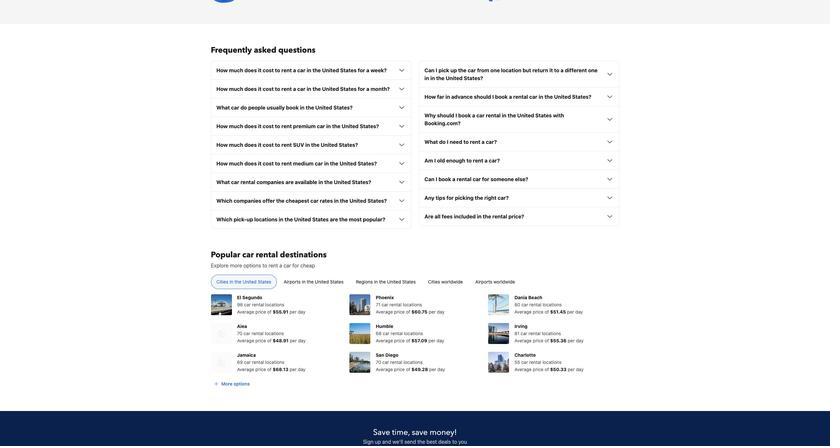 Task type: vqa. For each thing, say whether or not it's contained in the screenshot.
10 February 2024 option
no



Task type: describe. For each thing, give the bounding box(es) containing it.
$48.91
[[273, 338, 289, 344]]

am i old enough to rent a car? button
[[425, 157, 614, 165]]

i inside why should i book a car rental in the united states with booking.com?
[[455, 113, 457, 119]]

a inside "dropdown button"
[[485, 158, 488, 164]]

popular?
[[363, 217, 385, 223]]

states? inside what car do people usually book in the united states? dropdown button
[[333, 105, 353, 111]]

why should i book a car rental in the united states with booking.com? button
[[425, 112, 614, 127]]

55
[[514, 360, 520, 365]]

picking
[[455, 195, 474, 201]]

am i old enough to rent a car?
[[425, 158, 500, 164]]

per for charlotte 55 car rental locations average price of $50.33 per day
[[568, 367, 575, 372]]

states up the phoenix 71 car rental locations average price of $60.75 per day
[[402, 279, 416, 285]]

a down questions
[[293, 67, 296, 73]]

are inside dropdown button
[[285, 179, 294, 185]]

car inside dania beach 80 car rental locations average price of $51.45 per day
[[521, 302, 528, 308]]

a inside can i pick up the car from one location but return it to a different one in in the united states?
[[561, 67, 564, 73]]

car inside 'charlotte 55 car rental locations average price of $50.33 per day'
[[521, 360, 528, 365]]

rental inside why should i book a car rental in the united states with booking.com?
[[486, 113, 501, 119]]

time,
[[392, 427, 410, 438]]

does for how much does it cost to rent medium car in the united states?
[[244, 161, 257, 167]]

to inside save time, save money! sign up and we'll send the best deals to you
[[452, 439, 457, 445]]

average for irving 81 car rental locations average price of $55.36 per day
[[514, 338, 532, 344]]

options inside "popular car rental destinations explore more options to rent a car for cheap"
[[243, 263, 261, 269]]

of for phoenix 71 car rental locations average price of $60.75 per day
[[406, 309, 410, 315]]

much for how much does it cost to rent a car in the united states for a month?
[[229, 86, 243, 92]]

it for how much does it cost to rent medium car in the united states?
[[258, 161, 261, 167]]

it for how much does it cost to rent suv in the united states?
[[258, 142, 261, 148]]

are all fees included in the rental price? button
[[425, 213, 614, 221]]

san
[[376, 352, 384, 358]]

people
[[248, 105, 265, 111]]

the right rates
[[340, 198, 348, 204]]

cheap car rental in irving image
[[488, 323, 509, 344]]

rental inside the phoenix 71 car rental locations average price of $60.75 per day
[[390, 302, 402, 308]]

average for jamaica 69 car rental locations average price of $68.13 per day
[[237, 367, 254, 372]]

locations inside humble 68 car rental locations average price of $57.09 per day
[[404, 331, 423, 336]]

per for aiea 70 car rental locations average price of $48.91 per day
[[290, 338, 297, 344]]

69
[[237, 360, 243, 365]]

united inside 'dropdown button'
[[342, 123, 359, 129]]

for left someone
[[482, 176, 489, 182]]

70 inside aiea 70 car rental locations average price of $48.91 per day
[[237, 331, 242, 336]]

cost for how much does it cost to rent a car in the united states for a week?
[[263, 67, 274, 73]]

car inside the phoenix 71 car rental locations average price of $60.75 per day
[[382, 302, 388, 308]]

locations inside jamaica 69 car rental locations average price of $68.13 per day
[[265, 360, 284, 365]]

$55.36
[[550, 338, 566, 344]]

a left week?
[[366, 67, 369, 73]]

car inside jamaica 69 car rental locations average price of $68.13 per day
[[244, 360, 251, 365]]

right
[[484, 195, 496, 201]]

price inside el segundo 98 car rental locations average price of $55.91 per day
[[255, 309, 266, 315]]

car inside el segundo 98 car rental locations average price of $55.91 per day
[[244, 302, 251, 308]]

day inside the san diego 70 car rental locations average price of $49.28 per day
[[437, 367, 445, 372]]

the inside save time, save money! sign up and we'll send the best deals to you
[[417, 439, 425, 445]]

old
[[437, 158, 445, 164]]

does for how much does it cost to rent a car in the united states for a week?
[[244, 67, 257, 73]]

book down "old"
[[439, 176, 451, 182]]

average for aiea 70 car rental locations average price of $48.91 per day
[[237, 338, 254, 344]]

car inside aiea 70 car rental locations average price of $48.91 per day
[[244, 331, 250, 336]]

rental inside dania beach 80 car rental locations average price of $51.45 per day
[[529, 302, 541, 308]]

location
[[501, 67, 521, 73]]

2 vertical spatial car?
[[498, 195, 509, 201]]

more options
[[221, 381, 250, 387]]

pick-
[[234, 217, 247, 223]]

rental inside "popular car rental destinations explore more options to rent a car for cheap"
[[256, 250, 278, 261]]

frequently
[[211, 45, 252, 56]]

charlotte 55 car rental locations average price of $50.33 per day
[[514, 352, 584, 372]]

worldwide for airports worldwide
[[493, 279, 515, 285]]

cost for how much does it cost to rent premium car in the united states?
[[263, 123, 274, 129]]

average inside the san diego 70 car rental locations average price of $49.28 per day
[[376, 367, 393, 372]]

of inside the san diego 70 car rental locations average price of $49.28 per day
[[406, 367, 410, 372]]

a down enough
[[452, 176, 455, 182]]

cities for cities worldwide
[[428, 279, 440, 285]]

cost for how much does it cost to rent suv in the united states?
[[263, 142, 274, 148]]

car inside irving 81 car rental locations average price of $55.36 per day
[[521, 331, 527, 336]]

of for aiea 70 car rental locations average price of $48.91 per day
[[267, 338, 272, 344]]

cheap car rental in humble image
[[350, 323, 371, 344]]

day for aiea 70 car rental locations average price of $48.91 per day
[[298, 338, 306, 344]]

price?
[[508, 214, 524, 220]]

destinations
[[280, 250, 327, 261]]

for inside dropdown button
[[358, 86, 365, 92]]

regions in the united states
[[356, 279, 416, 285]]

can for can i pick up the car from one location but return it to a different one in in the united states?
[[425, 67, 434, 73]]

i inside can i pick up the car from one location but return it to a different one in in the united states?
[[436, 67, 437, 73]]

car inside 'dropdown button'
[[310, 198, 319, 204]]

a left month?
[[366, 86, 369, 92]]

what do i need to rent a car? button
[[425, 138, 614, 146]]

day for charlotte 55 car rental locations average price of $50.33 per day
[[576, 367, 584, 372]]

money!
[[430, 427, 457, 438]]

rental inside el segundo 98 car rental locations average price of $55.91 per day
[[252, 302, 264, 308]]

rental inside aiea 70 car rental locations average price of $48.91 per day
[[252, 331, 264, 336]]

day inside dania beach 80 car rental locations average price of $51.45 per day
[[575, 309, 583, 315]]

a inside why should i book a car rental in the united states with booking.com?
[[472, 113, 475, 119]]

book up why should i book a car rental in the united states with booking.com?
[[495, 94, 508, 100]]

included
[[454, 214, 476, 220]]

for inside "popular car rental destinations explore more options to rent a car for cheap"
[[292, 263, 299, 269]]

phoenix 71 car rental locations average price of $60.75 per day
[[376, 295, 445, 315]]

average for humble 68 car rental locations average price of $57.09 per day
[[376, 338, 393, 344]]

to inside can i pick up the car from one location but return it to a different one in in the united states?
[[554, 67, 559, 73]]

cheap car rental in phoenix image
[[350, 295, 371, 315]]

a down how much does it cost to rent a car in the united states for a week? in the left of the page
[[293, 86, 296, 92]]

fees
[[442, 214, 453, 220]]

locations inside dropdown button
[[254, 217, 277, 223]]

what for what do i need to rent a car?
[[425, 139, 438, 145]]

car inside the san diego 70 car rental locations average price of $49.28 per day
[[382, 360, 389, 365]]

any
[[425, 195, 434, 201]]

save time, save money! sign up and we'll send the best deals to you
[[363, 427, 467, 445]]

the inside 'dropdown button'
[[332, 123, 340, 129]]

$57.09
[[411, 338, 427, 344]]

70 inside the san diego 70 car rental locations average price of $49.28 per day
[[376, 360, 381, 365]]

what car rental companies are available in the united states? button
[[216, 178, 406, 186]]

states left the regions
[[330, 279, 343, 285]]

to up usually on the left of page
[[275, 86, 280, 92]]

someone
[[491, 176, 514, 182]]

advance
[[451, 94, 473, 100]]

car? for am i old enough to rent a car?
[[489, 158, 500, 164]]

worldwide for cities worldwide
[[441, 279, 463, 285]]

sign
[[363, 439, 373, 445]]

options inside button
[[234, 381, 250, 387]]

to down asked
[[275, 67, 280, 73]]

what car do people usually book in the united states?
[[216, 105, 353, 111]]

month?
[[371, 86, 390, 92]]

how for how much does it cost to rent suv in the united states?
[[216, 142, 228, 148]]

dania
[[514, 295, 527, 300]]

to left suv
[[275, 142, 280, 148]]

else?
[[515, 176, 528, 182]]

why
[[425, 113, 436, 119]]

day inside el segundo 98 car rental locations average price of $55.91 per day
[[298, 309, 305, 315]]

should inside why should i book a car rental in the united states with booking.com?
[[437, 113, 454, 119]]

per inside dania beach 80 car rental locations average price of $51.45 per day
[[567, 309, 574, 315]]

in inside 'dropdown button'
[[326, 123, 331, 129]]

states? inside how much does it cost to rent suv in the united states? dropdown button
[[339, 142, 358, 148]]

how much does it cost to rent a car in the united states for a week? button
[[216, 67, 406, 74]]

the down how much does it cost to rent a car in the united states for a month? dropdown button
[[306, 105, 314, 111]]

united inside why should i book a car rental in the united states with booking.com?
[[517, 113, 534, 119]]

locations inside el segundo 98 car rental locations average price of $55.91 per day
[[265, 302, 284, 308]]

states? inside what car rental companies are available in the united states? dropdown button
[[352, 179, 371, 185]]

the down cheapest
[[285, 217, 293, 223]]

week?
[[371, 67, 387, 73]]

you
[[458, 439, 467, 445]]

average for charlotte 55 car rental locations average price of $50.33 per day
[[514, 367, 532, 372]]

aiea 70 car rental locations average price of $48.91 per day
[[237, 324, 306, 344]]

segundo
[[242, 295, 262, 300]]

airports in the united states button
[[278, 275, 349, 289]]

diego
[[385, 352, 398, 358]]

i inside "dropdown button"
[[434, 158, 436, 164]]

humble 68 car rental locations average price of $57.09 per day
[[376, 324, 444, 344]]

are inside dropdown button
[[330, 217, 338, 223]]

humble
[[376, 324, 393, 329]]

price for charlotte 55 car rental locations average price of $50.33 per day
[[533, 367, 543, 372]]

of for jamaica 69 car rental locations average price of $68.13 per day
[[267, 367, 272, 372]]

can i book a rental car for someone else? button
[[425, 175, 614, 183]]

how much does it cost to rent suv in the united states? button
[[216, 141, 406, 149]]

the up how much does it cost to rent a car in the united states for a month? dropdown button
[[313, 67, 321, 73]]

how far in advance should i book a rental car in the united states? button
[[425, 93, 614, 101]]

best
[[426, 439, 437, 445]]

any tips for picking the right car? button
[[425, 194, 614, 202]]

car? for what do i need to rent a car?
[[486, 139, 497, 145]]

of inside el segundo 98 car rental locations average price of $55.91 per day
[[267, 309, 272, 315]]

$49.28
[[411, 367, 428, 372]]

the up "phoenix"
[[379, 279, 386, 285]]

need
[[450, 139, 462, 145]]

can i pick up the car from one location but return it to a different one in in the united states?
[[425, 67, 598, 81]]

$50.33
[[550, 367, 566, 372]]

in inside why should i book a car rental in the united states with booking.com?
[[502, 113, 506, 119]]

the right suv
[[311, 142, 319, 148]]

charlotte
[[514, 352, 536, 358]]

how much does it cost to rent premium car in the united states? button
[[216, 122, 406, 130]]

available
[[295, 179, 317, 185]]

for left week?
[[358, 67, 365, 73]]

locations inside aiea 70 car rental locations average price of $48.91 per day
[[265, 331, 284, 336]]

of inside dania beach 80 car rental locations average price of $51.45 per day
[[545, 309, 549, 315]]

rental inside irving 81 car rental locations average price of $55.36 per day
[[529, 331, 541, 336]]

pick
[[439, 67, 449, 73]]

offer
[[263, 198, 275, 204]]

booking.com?
[[425, 120, 461, 126]]

much for how much does it cost to rent medium car in the united states?
[[229, 161, 243, 167]]

the down right
[[483, 214, 491, 220]]

to inside 'dropdown button'
[[275, 123, 280, 129]]

states left week?
[[340, 67, 357, 73]]

locations inside the phoenix 71 car rental locations average price of $60.75 per day
[[403, 302, 422, 308]]

per for jamaica 69 car rental locations average price of $68.13 per day
[[290, 367, 297, 372]]

i up why should i book a car rental in the united states with booking.com?
[[492, 94, 494, 100]]

to inside "popular car rental destinations explore more options to rent a car for cheap"
[[262, 263, 267, 269]]

rental inside 'charlotte 55 car rental locations average price of $50.33 per day'
[[529, 360, 541, 365]]

rent inside 'dropdown button'
[[281, 123, 292, 129]]

how for how much does it cost to rent a car in the united states for a month?
[[216, 86, 228, 92]]

of for humble 68 car rental locations average price of $57.09 per day
[[406, 338, 410, 344]]

1 one from the left
[[490, 67, 500, 73]]

united inside 'dropdown button'
[[349, 198, 366, 204]]

up inside dropdown button
[[247, 217, 253, 223]]

more
[[221, 381, 232, 387]]

states inside dropdown button
[[312, 217, 329, 223]]

$51.45
[[550, 309, 566, 315]]

68
[[376, 331, 381, 336]]

states inside why should i book a car rental in the united states with booking.com?
[[535, 113, 552, 119]]

how much does it cost to rent medium car in the united states? button
[[216, 160, 406, 168]]

tab list containing cities in the united states
[[206, 275, 624, 290]]

per inside el segundo 98 car rental locations average price of $55.91 per day
[[290, 309, 297, 315]]

how for how far in advance should i book a rental car in the united states?
[[425, 94, 436, 100]]

can for can i book a rental car for someone else?
[[425, 176, 434, 182]]

to inside "dropdown button"
[[466, 158, 472, 164]]

do inside dropdown button
[[240, 105, 247, 111]]

the right offer
[[276, 198, 284, 204]]

airports for airports worldwide
[[475, 279, 492, 285]]

the down "cheap"
[[307, 279, 314, 285]]

jamaica 69 car rental locations average price of $68.13 per day
[[237, 352, 306, 372]]

car inside 'dropdown button'
[[317, 123, 325, 129]]

rent inside "dropdown button"
[[473, 158, 483, 164]]

of for charlotte 55 car rental locations average price of $50.33 per day
[[545, 367, 549, 372]]

more options button
[[211, 378, 252, 390]]

cities in the united states button
[[211, 275, 277, 289]]

the left most
[[339, 217, 348, 223]]

states inside dropdown button
[[340, 86, 357, 92]]

locations inside the san diego 70 car rental locations average price of $49.28 per day
[[404, 360, 423, 365]]

rent inside "popular car rental destinations explore more options to rent a car for cheap"
[[269, 263, 278, 269]]

airports for airports in the united states
[[284, 279, 301, 285]]

dania beach 80 car rental locations average price of $51.45 per day
[[514, 295, 583, 315]]



Task type: locate. For each thing, give the bounding box(es) containing it.
0 vertical spatial up
[[450, 67, 457, 73]]

day for phoenix 71 car rental locations average price of $60.75 per day
[[437, 309, 445, 315]]

car inside can i pick up the car from one location but return it to a different one in in the united states?
[[468, 67, 476, 73]]

car inside why should i book a car rental in the united states with booking.com?
[[476, 113, 485, 119]]

of for irving 81 car rental locations average price of $55.36 per day
[[545, 338, 549, 344]]

how much does it cost to rent suv in the united states?
[[216, 142, 358, 148]]

questions
[[278, 45, 315, 56]]

0 horizontal spatial worldwide
[[441, 279, 463, 285]]

2 vertical spatial up
[[375, 439, 381, 445]]

worldwide inside button
[[493, 279, 515, 285]]

cheap car rental in aiea image
[[211, 323, 232, 344]]

2 worldwide from the left
[[493, 279, 515, 285]]

states left month?
[[340, 86, 357, 92]]

$55.91
[[273, 309, 288, 315]]

rates
[[320, 198, 333, 204]]

a left different
[[561, 67, 564, 73]]

average down 80 at bottom right
[[514, 309, 532, 315]]

0 horizontal spatial up
[[247, 217, 253, 223]]

2 does from the top
[[244, 86, 257, 92]]

cheap car rental in jamaica image
[[211, 352, 232, 373]]

what inside dropdown button
[[216, 105, 230, 111]]

0 horizontal spatial 70
[[237, 331, 242, 336]]

we'll
[[392, 439, 403, 445]]

premium
[[293, 123, 316, 129]]

locations up $55.36
[[542, 331, 561, 336]]

cheap car rental in dania beach image
[[488, 295, 509, 315]]

cost up usually on the left of page
[[263, 86, 274, 92]]

what
[[216, 105, 230, 111], [425, 139, 438, 145], [216, 179, 230, 185]]

a down can i pick up the car from one location but return it to a different one in in the united states?
[[509, 94, 512, 100]]

the down what car do people usually book in the united states? dropdown button
[[332, 123, 340, 129]]

a down the destinations
[[279, 263, 282, 269]]

how much does it cost to rent a car in the united states for a week?
[[216, 67, 387, 73]]

does inside how much does it cost to rent a car in the united states for a month? dropdown button
[[244, 86, 257, 92]]

4 does from the top
[[244, 142, 257, 148]]

which inside dropdown button
[[216, 217, 232, 223]]

the up what car rental companies are available in the united states? dropdown button
[[330, 161, 338, 167]]

from
[[477, 67, 489, 73]]

does inside how much does it cost to rent suv in the united states? dropdown button
[[244, 142, 257, 148]]

locations up $55.91
[[265, 302, 284, 308]]

average inside the phoenix 71 car rental locations average price of $60.75 per day
[[376, 309, 393, 315]]

per right $68.13
[[290, 367, 297, 372]]

what for what car rental companies are available in the united states?
[[216, 179, 230, 185]]

day right $55.91
[[298, 309, 305, 315]]

day inside irving 81 car rental locations average price of $55.36 per day
[[576, 338, 584, 344]]

cities worldwide
[[428, 279, 463, 285]]

0 vertical spatial which
[[216, 198, 232, 204]]

per right $55.36
[[568, 338, 575, 344]]

are
[[425, 214, 433, 220]]

car inside dropdown button
[[231, 105, 239, 111]]

should right the advance
[[474, 94, 491, 100]]

day right $55.36
[[576, 338, 584, 344]]

price for irving 81 car rental locations average price of $55.36 per day
[[533, 338, 543, 344]]

san diego 70 car rental locations average price of $49.28 per day
[[376, 352, 445, 372]]

average down 98
[[237, 309, 254, 315]]

does inside how much does it cost to rent medium car in the united states? dropdown button
[[244, 161, 257, 167]]

day right $68.13
[[298, 367, 306, 372]]

1 vertical spatial should
[[437, 113, 454, 119]]

do
[[240, 105, 247, 111], [439, 139, 446, 145]]

rental inside humble 68 car rental locations average price of $57.09 per day
[[391, 331, 403, 336]]

per for phoenix 71 car rental locations average price of $60.75 per day
[[429, 309, 436, 315]]

a inside "popular car rental destinations explore more options to rent a car for cheap"
[[279, 263, 282, 269]]

of left the $49.28
[[406, 367, 410, 372]]

0 horizontal spatial do
[[240, 105, 247, 111]]

3 cost from the top
[[263, 123, 274, 129]]

1 vertical spatial do
[[439, 139, 446, 145]]

cost down how much does it cost to rent suv in the united states?
[[263, 161, 274, 167]]

i left need
[[447, 139, 448, 145]]

the up what car do people usually book in the united states? dropdown button
[[313, 86, 321, 92]]

day for humble 68 car rental locations average price of $57.09 per day
[[437, 338, 444, 344]]

average down 55 on the right bottom of the page
[[514, 367, 532, 372]]

car? up someone
[[489, 158, 500, 164]]

i left "old"
[[434, 158, 436, 164]]

how for how much does it cost to rent premium car in the united states?
[[216, 123, 228, 129]]

70 down aiea
[[237, 331, 242, 336]]

2 can from the top
[[425, 176, 434, 182]]

1 horizontal spatial should
[[474, 94, 491, 100]]

0 vertical spatial should
[[474, 94, 491, 100]]

of
[[267, 309, 272, 315], [406, 309, 410, 315], [545, 309, 549, 315], [267, 338, 272, 344], [406, 338, 410, 344], [545, 338, 549, 344], [267, 367, 272, 372], [406, 367, 410, 372], [545, 367, 549, 372]]

how for how much does it cost to rent medium car in the united states?
[[216, 161, 228, 167]]

per for humble 68 car rental locations average price of $57.09 per day
[[428, 338, 435, 344]]

irving 81 car rental locations average price of $55.36 per day
[[514, 324, 584, 344]]

one right from
[[490, 67, 500, 73]]

average inside el segundo 98 car rental locations average price of $55.91 per day
[[237, 309, 254, 315]]

does for how much does it cost to rent premium car in the united states?
[[244, 123, 257, 129]]

a
[[293, 67, 296, 73], [366, 67, 369, 73], [561, 67, 564, 73], [293, 86, 296, 92], [366, 86, 369, 92], [509, 94, 512, 100], [472, 113, 475, 119], [482, 139, 485, 145], [485, 158, 488, 164], [452, 176, 455, 182], [279, 263, 282, 269]]

locations up the $49.28
[[404, 360, 423, 365]]

1 horizontal spatial 70
[[376, 360, 381, 365]]

much for how much does it cost to rent a car in the united states for a week?
[[229, 67, 243, 73]]

average inside aiea 70 car rental locations average price of $48.91 per day
[[237, 338, 254, 344]]

1 horizontal spatial do
[[439, 139, 446, 145]]

average inside jamaica 69 car rental locations average price of $68.13 per day
[[237, 367, 254, 372]]

to right return
[[554, 67, 559, 73]]

cost for how much does it cost to rent medium car in the united states?
[[263, 161, 274, 167]]

of inside the phoenix 71 car rental locations average price of $60.75 per day
[[406, 309, 410, 315]]

companies up the pick-
[[234, 198, 261, 204]]

day right the $60.75
[[437, 309, 445, 315]]

the left right
[[475, 195, 483, 201]]

how inside 'dropdown button'
[[216, 123, 228, 129]]

in
[[307, 67, 311, 73], [425, 75, 429, 81], [430, 75, 435, 81], [307, 86, 311, 92], [445, 94, 450, 100], [539, 94, 543, 100], [300, 105, 305, 111], [502, 113, 506, 119], [326, 123, 331, 129], [305, 142, 310, 148], [324, 161, 329, 167], [318, 179, 323, 185], [334, 198, 339, 204], [477, 214, 482, 220], [279, 217, 283, 223], [230, 279, 233, 285], [302, 279, 306, 285], [374, 279, 378, 285]]

to down how much does it cost to rent suv in the united states?
[[275, 161, 280, 167]]

much
[[229, 67, 243, 73], [229, 86, 243, 92], [229, 123, 243, 129], [229, 142, 243, 148], [229, 161, 243, 167]]

i up tips
[[436, 176, 437, 182]]

per right '$51.45'
[[567, 309, 574, 315]]

how for how much does it cost to rent a car in the united states for a week?
[[216, 67, 228, 73]]

cost for how much does it cost to rent a car in the united states for a month?
[[263, 86, 274, 92]]

per right the $49.28
[[429, 367, 436, 372]]

can i book a rental car for someone else?
[[425, 176, 528, 182]]

medium
[[293, 161, 314, 167]]

different
[[565, 67, 587, 73]]

which companies offer the cheapest car rates  in the united states?
[[216, 198, 387, 204]]

locations inside irving 81 car rental locations average price of $55.36 per day
[[542, 331, 561, 336]]

how much does it cost to rent a car in the united states for a month?
[[216, 86, 390, 92]]

cities inside button
[[428, 279, 440, 285]]

price left the $60.75
[[394, 309, 405, 315]]

book right usually on the left of page
[[286, 105, 299, 111]]

per inside the phoenix 71 car rental locations average price of $60.75 per day
[[429, 309, 436, 315]]

price inside the phoenix 71 car rental locations average price of $60.75 per day
[[394, 309, 405, 315]]

price for humble 68 car rental locations average price of $57.09 per day
[[394, 338, 405, 344]]

98
[[237, 302, 243, 308]]

1 vertical spatial options
[[234, 381, 250, 387]]

cheap car rental in charlotte image
[[488, 352, 509, 373]]

4 cost from the top
[[263, 142, 274, 148]]

2 one from the left
[[588, 67, 598, 73]]

we're here for you image
[[211, 0, 237, 3]]

5 much from the top
[[229, 161, 243, 167]]

states up segundo
[[258, 279, 271, 285]]

return
[[532, 67, 548, 73]]

$68.13
[[273, 367, 288, 372]]

price inside the san diego 70 car rental locations average price of $49.28 per day
[[394, 367, 405, 372]]

price inside jamaica 69 car rental locations average price of $68.13 per day
[[255, 367, 266, 372]]

cheap car rental in el segundo image
[[211, 295, 232, 315]]

much inside 'dropdown button'
[[229, 123, 243, 129]]

it inside can i pick up the car from one location but return it to a different one in in the united states?
[[549, 67, 553, 73]]

to up cities in the united states
[[262, 263, 267, 269]]

2 vertical spatial what
[[216, 179, 230, 185]]

frequently asked questions
[[211, 45, 315, 56]]

can i pick up the car from one location but return it to a different one in in the united states? button
[[425, 67, 614, 82]]

per inside jamaica 69 car rental locations average price of $68.13 per day
[[290, 367, 297, 372]]

day inside aiea 70 car rental locations average price of $48.91 per day
[[298, 338, 306, 344]]

0 vertical spatial car?
[[486, 139, 497, 145]]

which companies offer the cheapest car rates  in the united states? button
[[216, 197, 406, 205]]

do inside dropdown button
[[439, 139, 446, 145]]

airports down "cheap"
[[284, 279, 301, 285]]

what car rental companies are available in the united states?
[[216, 179, 371, 185]]

per for irving 81 car rental locations average price of $55.36 per day
[[568, 338, 575, 344]]

how far in advance should i book a rental car in the united states?
[[425, 94, 591, 100]]

companies up offer
[[257, 179, 284, 185]]

2 cost from the top
[[263, 86, 274, 92]]

which pick-up locations in the united states are the most popular? button
[[216, 216, 406, 224]]

tips
[[436, 195, 445, 201]]

day inside humble 68 car rental locations average price of $57.09 per day
[[437, 338, 444, 344]]

day inside 'charlotte 55 car rental locations average price of $50.33 per day'
[[576, 367, 584, 372]]

irving
[[514, 324, 527, 329]]

81
[[514, 331, 519, 336]]

it for how much does it cost to rent a car in the united states for a month?
[[258, 86, 261, 92]]

cities
[[216, 279, 228, 285], [428, 279, 440, 285]]

average up jamaica
[[237, 338, 254, 344]]

the down pick on the right top
[[436, 75, 444, 81]]

airports up cheap car rental in dania beach "image"
[[475, 279, 492, 285]]

locations down offer
[[254, 217, 277, 223]]

the up rates
[[324, 179, 333, 185]]

the up el
[[235, 279, 241, 285]]

average down the 81
[[514, 338, 532, 344]]

average for phoenix 71 car rental locations average price of $60.75 per day
[[376, 309, 393, 315]]

1 horizontal spatial are
[[330, 217, 338, 223]]

the inside why should i book a car rental in the united states with booking.com?
[[508, 113, 516, 119]]

0 horizontal spatial airports
[[284, 279, 301, 285]]

average down the 68
[[376, 338, 393, 344]]

day inside the phoenix 71 car rental locations average price of $60.75 per day
[[437, 309, 445, 315]]

70 down san
[[376, 360, 381, 365]]

1 vertical spatial 70
[[376, 360, 381, 365]]

average inside irving 81 car rental locations average price of $55.36 per day
[[514, 338, 532, 344]]

what car do people usually book in the united states? button
[[216, 104, 406, 112]]

el segundo 98 car rental locations average price of $55.91 per day
[[237, 295, 305, 315]]

cost down usually on the left of page
[[263, 123, 274, 129]]

are left available
[[285, 179, 294, 185]]

locations up $48.91
[[265, 331, 284, 336]]

it for how much does it cost to rent a car in the united states for a week?
[[258, 67, 261, 73]]

airports
[[284, 279, 301, 285], [475, 279, 492, 285]]

2 airports from the left
[[475, 279, 492, 285]]

1 vertical spatial which
[[216, 217, 232, 223]]

and
[[382, 439, 391, 445]]

per right $48.91
[[290, 338, 297, 344]]

2 cities from the left
[[428, 279, 440, 285]]

far
[[437, 94, 444, 100]]

the
[[313, 67, 321, 73], [458, 67, 466, 73], [436, 75, 444, 81], [313, 86, 321, 92], [544, 94, 553, 100], [306, 105, 314, 111], [508, 113, 516, 119], [332, 123, 340, 129], [311, 142, 319, 148], [330, 161, 338, 167], [324, 179, 333, 185], [475, 195, 483, 201], [276, 198, 284, 204], [340, 198, 348, 204], [483, 214, 491, 220], [285, 217, 293, 223], [339, 217, 348, 223], [235, 279, 241, 285], [307, 279, 314, 285], [379, 279, 386, 285], [417, 439, 425, 445]]

locations up $50.33 on the right bottom of page
[[542, 360, 562, 365]]

price inside 'charlotte 55 car rental locations average price of $50.33 per day'
[[533, 367, 543, 372]]

for left "cheap"
[[292, 263, 299, 269]]

the down return
[[544, 94, 553, 100]]

1 horizontal spatial up
[[375, 439, 381, 445]]

1 does from the top
[[244, 67, 257, 73]]

of left '$51.45'
[[545, 309, 549, 315]]

day right $57.09
[[437, 338, 444, 344]]

deals
[[438, 439, 451, 445]]

beach
[[528, 295, 542, 300]]

in inside 'dropdown button'
[[334, 198, 339, 204]]

but
[[523, 67, 531, 73]]

1 vertical spatial car?
[[489, 158, 500, 164]]

price left $68.13
[[255, 367, 266, 372]]

0 vertical spatial can
[[425, 67, 434, 73]]

a down the advance
[[472, 113, 475, 119]]

companies inside dropdown button
[[257, 179, 284, 185]]

1 vertical spatial up
[[247, 217, 253, 223]]

phoenix
[[376, 295, 394, 300]]

average down 69
[[237, 367, 254, 372]]

locations inside dania beach 80 car rental locations average price of $51.45 per day
[[543, 302, 562, 308]]

all
[[435, 214, 441, 220]]

el
[[237, 295, 241, 300]]

does for how much does it cost to rent a car in the united states for a month?
[[244, 86, 257, 92]]

can
[[425, 67, 434, 73], [425, 176, 434, 182]]

1 cost from the top
[[263, 67, 274, 73]]

0 horizontal spatial should
[[437, 113, 454, 119]]

1 vertical spatial are
[[330, 217, 338, 223]]

0 horizontal spatial cities
[[216, 279, 228, 285]]

up
[[450, 67, 457, 73], [247, 217, 253, 223], [375, 439, 381, 445]]

average down 71 at left bottom
[[376, 309, 393, 315]]

to right need
[[464, 139, 469, 145]]

popular car rental destinations explore more options to rent a car for cheap
[[211, 250, 327, 269]]

book inside dropdown button
[[286, 105, 299, 111]]

price inside dania beach 80 car rental locations average price of $51.45 per day
[[533, 309, 543, 315]]

the down save
[[417, 439, 425, 445]]

2 horizontal spatial up
[[450, 67, 457, 73]]

rental inside the san diego 70 car rental locations average price of $49.28 per day
[[390, 360, 402, 365]]

1 horizontal spatial cities
[[428, 279, 440, 285]]

tab list
[[206, 275, 624, 290]]

how much does it cost to rent a car in the united states for a month? button
[[216, 85, 406, 93]]

0 vertical spatial are
[[285, 179, 294, 185]]

1 worldwide from the left
[[441, 279, 463, 285]]

save
[[373, 427, 390, 438]]

rent
[[281, 67, 292, 73], [281, 86, 292, 92], [281, 123, 292, 129], [470, 139, 480, 145], [281, 142, 292, 148], [473, 158, 483, 164], [281, 161, 292, 167], [269, 263, 278, 269]]

locations inside 'charlotte 55 car rental locations average price of $50.33 per day'
[[542, 360, 562, 365]]

locations up $57.09
[[404, 331, 423, 336]]

regions
[[356, 279, 373, 285]]

1 vertical spatial companies
[[234, 198, 261, 204]]

a up can i book a rental car for someone else?
[[485, 158, 488, 164]]

of left $48.91
[[267, 338, 272, 344]]

price up charlotte
[[533, 338, 543, 344]]

states? inside how much does it cost to rent premium car in the united states? 'dropdown button'
[[360, 123, 379, 129]]

options
[[243, 263, 261, 269], [234, 381, 250, 387]]

states? inside which companies offer the cheapest car rates  in the united states? 'dropdown button'
[[368, 198, 387, 204]]

1 cities from the left
[[216, 279, 228, 285]]

cheap
[[300, 263, 315, 269]]

car? inside "dropdown button"
[[489, 158, 500, 164]]

up inside can i pick up the car from one location but return it to a different one in in the united states?
[[450, 67, 457, 73]]

more
[[230, 263, 242, 269]]

0 horizontal spatial are
[[285, 179, 294, 185]]

per inside the san diego 70 car rental locations average price of $49.28 per day
[[429, 367, 436, 372]]

0 vertical spatial companies
[[257, 179, 284, 185]]

1 horizontal spatial worldwide
[[493, 279, 515, 285]]

does for how much does it cost to rent suv in the united states?
[[244, 142, 257, 148]]

per inside 'charlotte 55 car rental locations average price of $50.33 per day'
[[568, 367, 575, 372]]

1 horizontal spatial one
[[588, 67, 598, 73]]

5 million+ reviews image
[[488, 0, 514, 3]]

3 does from the top
[[244, 123, 257, 129]]

5 does from the top
[[244, 161, 257, 167]]

80
[[514, 302, 520, 308]]

for right tips
[[446, 195, 454, 201]]

up inside save time, save money! sign up and we'll send the best deals to you
[[375, 439, 381, 445]]

per inside irving 81 car rental locations average price of $55.36 per day
[[568, 338, 575, 344]]

1 much from the top
[[229, 67, 243, 73]]

what for what car do people usually book in the united states?
[[216, 105, 230, 111]]

1 vertical spatial what
[[425, 139, 438, 145]]

of left $55.36
[[545, 338, 549, 344]]

price for jamaica 69 car rental locations average price of $68.13 per day
[[255, 367, 266, 372]]

0 vertical spatial what
[[216, 105, 230, 111]]

how much does it cost to rent medium car in the united states?
[[216, 161, 377, 167]]

4 much from the top
[[229, 142, 243, 148]]

airports worldwide button
[[470, 275, 521, 289]]

1 airports from the left
[[284, 279, 301, 285]]

cost left suv
[[263, 142, 274, 148]]

can left pick on the right top
[[425, 67, 434, 73]]

usually
[[267, 105, 285, 111]]

day right the $49.28
[[437, 367, 445, 372]]

united inside can i pick up the car from one location but return it to a different one in in the united states?
[[446, 75, 463, 81]]

cheapest
[[286, 198, 309, 204]]

average down san
[[376, 367, 393, 372]]

states? inside how much does it cost to rent medium car in the united states? dropdown button
[[358, 161, 377, 167]]

average inside humble 68 car rental locations average price of $57.09 per day
[[376, 338, 393, 344]]

one
[[490, 67, 500, 73], [588, 67, 598, 73]]

2 much from the top
[[229, 86, 243, 92]]

day right '$51.45'
[[575, 309, 583, 315]]

do left people
[[240, 105, 247, 111]]

1 vertical spatial can
[[425, 176, 434, 182]]

per
[[290, 309, 297, 315], [429, 309, 436, 315], [567, 309, 574, 315], [290, 338, 297, 344], [428, 338, 435, 344], [568, 338, 575, 344], [290, 367, 297, 372], [429, 367, 436, 372], [568, 367, 575, 372]]

jamaica
[[237, 352, 256, 358]]

a down why should i book a car rental in the united states with booking.com?
[[482, 139, 485, 145]]

per right $55.91
[[290, 309, 297, 315]]

should up booking.com?
[[437, 113, 454, 119]]

of left the $60.75
[[406, 309, 410, 315]]

price
[[255, 309, 266, 315], [394, 309, 405, 315], [533, 309, 543, 315], [255, 338, 266, 344], [394, 338, 405, 344], [533, 338, 543, 344], [255, 367, 266, 372], [394, 367, 405, 372], [533, 367, 543, 372]]

it for how much does it cost to rent premium car in the united states?
[[258, 123, 261, 129]]

it inside 'dropdown button'
[[258, 123, 261, 129]]

price down diego
[[394, 367, 405, 372]]

1 can from the top
[[425, 67, 434, 73]]

why should i book a car rental in the united states with booking.com?
[[425, 113, 564, 126]]

much for how much does it cost to rent premium car in the united states?
[[229, 123, 243, 129]]

can inside dropdown button
[[425, 176, 434, 182]]

0 vertical spatial 70
[[237, 331, 242, 336]]

cheap car rental in san diego image
[[350, 352, 371, 373]]

the right pick on the right top
[[458, 67, 466, 73]]

of inside 'charlotte 55 car rental locations average price of $50.33 per day'
[[545, 367, 549, 372]]

rental inside jamaica 69 car rental locations average price of $68.13 per day
[[252, 360, 264, 365]]

price for aiea 70 car rental locations average price of $48.91 per day
[[255, 338, 266, 344]]

day for jamaica 69 car rental locations average price of $68.13 per day
[[298, 367, 306, 372]]

which for which companies offer the cheapest car rates  in the united states?
[[216, 198, 232, 204]]

per right $57.09
[[428, 338, 435, 344]]

average inside dania beach 80 car rental locations average price of $51.45 per day
[[514, 309, 532, 315]]

per inside humble 68 car rental locations average price of $57.09 per day
[[428, 338, 435, 344]]

which for which pick-up locations in the united states are the most popular?
[[216, 217, 232, 223]]

companies inside 'dropdown button'
[[234, 198, 261, 204]]

companies
[[257, 179, 284, 185], [234, 198, 261, 204]]

book inside why should i book a car rental in the united states with booking.com?
[[458, 113, 471, 119]]

locations up the $60.75
[[403, 302, 422, 308]]

price down segundo
[[255, 309, 266, 315]]

of left $55.91
[[267, 309, 272, 315]]

save
[[412, 427, 428, 438]]

car?
[[486, 139, 497, 145], [489, 158, 500, 164], [498, 195, 509, 201]]

car inside humble 68 car rental locations average price of $57.09 per day
[[383, 331, 389, 336]]

$60.75
[[411, 309, 427, 315]]

1 which from the top
[[216, 198, 232, 204]]

0 vertical spatial do
[[240, 105, 247, 111]]

0 vertical spatial options
[[243, 263, 261, 269]]

car? right right
[[498, 195, 509, 201]]

am
[[425, 158, 433, 164]]

day for irving 81 car rental locations average price of $55.36 per day
[[576, 338, 584, 344]]

price for phoenix 71 car rental locations average price of $60.75 per day
[[394, 309, 405, 315]]

much for how much does it cost to rent suv in the united states?
[[229, 142, 243, 148]]

worldwide
[[441, 279, 463, 285], [493, 279, 515, 285]]

worldwide inside button
[[441, 279, 463, 285]]

cities for cities in the united states
[[216, 279, 228, 285]]

cities worldwide button
[[423, 275, 468, 289]]

5 cost from the top
[[263, 161, 274, 167]]

of left $68.13
[[267, 367, 272, 372]]

0 horizontal spatial one
[[490, 67, 500, 73]]

airports in the united states
[[284, 279, 343, 285]]

1 horizontal spatial airports
[[475, 279, 492, 285]]

3 much from the top
[[229, 123, 243, 129]]

2 which from the top
[[216, 217, 232, 223]]



